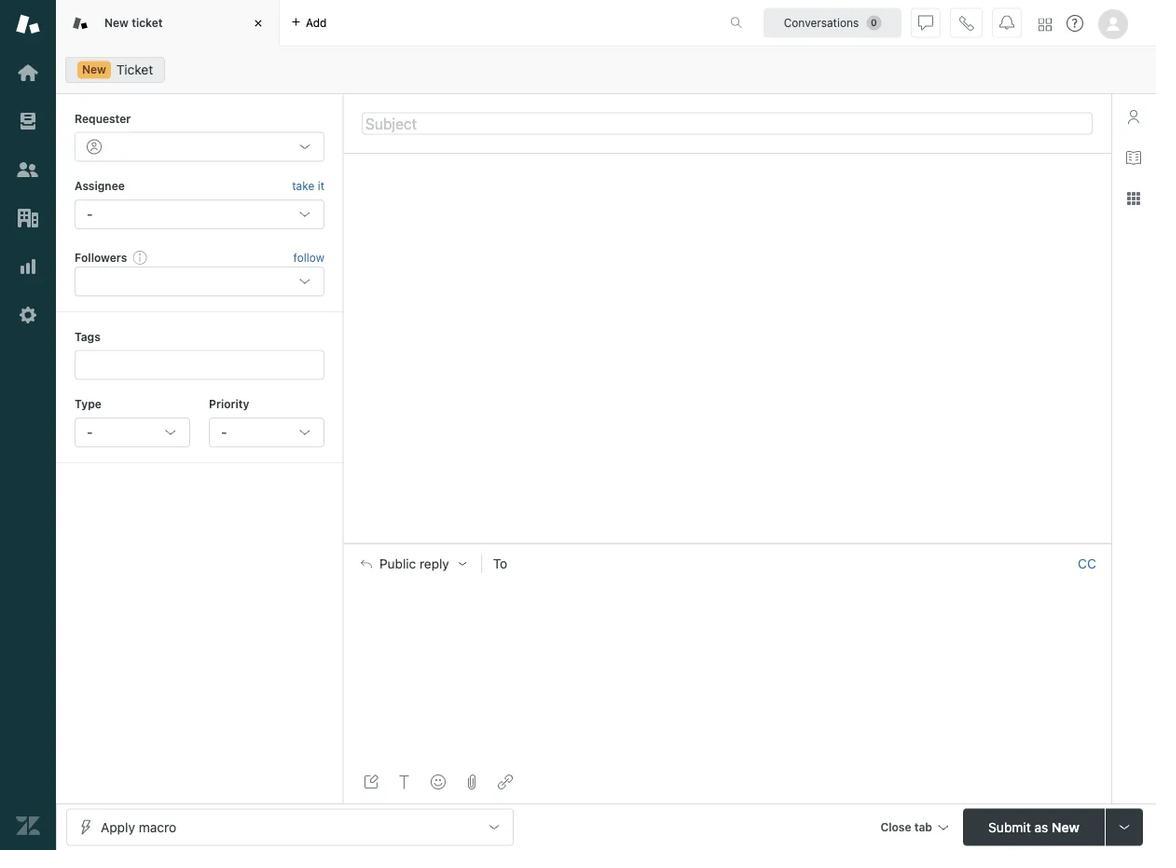 Task type: describe. For each thing, give the bounding box(es) containing it.
organizations image
[[16, 206, 40, 230]]

take it button
[[292, 177, 324, 196]]

requester
[[75, 112, 131, 125]]

info on adding followers image
[[133, 250, 148, 265]]

customer context image
[[1126, 109, 1141, 124]]

tab
[[914, 821, 932, 834]]

minimize composer image
[[720, 536, 735, 551]]

cc
[[1078, 556, 1096, 572]]

Subject field
[[362, 112, 1093, 135]]

reply
[[420, 556, 449, 572]]

ticket
[[132, 16, 163, 29]]

assignee
[[75, 179, 125, 192]]

- inside the assignee element
[[87, 206, 93, 222]]

draft mode image
[[364, 775, 379, 790]]

add button
[[280, 0, 338, 46]]

new for new
[[82, 63, 106, 76]]

- for type
[[87, 425, 93, 440]]

notifications image
[[999, 15, 1014, 30]]

public
[[379, 556, 416, 572]]

apps image
[[1126, 191, 1141, 206]]

add attachment image
[[464, 775, 479, 790]]

assignee element
[[75, 199, 324, 229]]

tabs tab list
[[56, 0, 710, 47]]

followers
[[75, 251, 127, 264]]

cc button
[[1078, 556, 1096, 573]]

customers image
[[16, 158, 40, 182]]

add link (cmd k) image
[[498, 775, 513, 790]]

new for new ticket
[[104, 16, 129, 29]]

public reply
[[379, 556, 449, 572]]

follow button
[[293, 249, 324, 266]]

conversations button
[[764, 8, 902, 38]]

apply
[[101, 820, 135, 835]]

as
[[1034, 820, 1048, 835]]

take it
[[292, 179, 324, 192]]

take
[[292, 179, 314, 192]]

views image
[[16, 109, 40, 133]]

reporting image
[[16, 255, 40, 279]]

knowledge image
[[1126, 150, 1141, 165]]

secondary element
[[56, 51, 1156, 89]]

followers element
[[75, 267, 324, 297]]

new ticket
[[104, 16, 163, 29]]

macro
[[139, 820, 176, 835]]

public reply button
[[344, 545, 481, 584]]



Task type: locate. For each thing, give the bounding box(es) containing it.
- for priority
[[221, 425, 227, 440]]

new inside secondary element
[[82, 63, 106, 76]]

zendesk support image
[[16, 12, 40, 36]]

button displays agent's chat status as invisible. image
[[918, 15, 933, 30]]

get started image
[[16, 61, 40, 85]]

insert emojis image
[[431, 775, 446, 790]]

main element
[[0, 0, 56, 850]]

- button
[[75, 418, 190, 448], [209, 418, 324, 448]]

to
[[493, 556, 507, 572]]

- button down priority at the top left
[[209, 418, 324, 448]]

2 - button from the left
[[209, 418, 324, 448]]

- button for priority
[[209, 418, 324, 448]]

new inside the new ticket tab
[[104, 16, 129, 29]]

type
[[75, 398, 102, 411]]

it
[[318, 179, 324, 192]]

zendesk image
[[16, 814, 40, 838]]

requester element
[[75, 132, 324, 162]]

0 vertical spatial new
[[104, 16, 129, 29]]

conversations
[[784, 16, 859, 29]]

tags
[[75, 330, 100, 343]]

- button down type
[[75, 418, 190, 448]]

format text image
[[397, 775, 412, 790]]

admin image
[[16, 303, 40, 327]]

new
[[104, 16, 129, 29], [82, 63, 106, 76], [1052, 820, 1080, 835]]

1 vertical spatial new
[[82, 63, 106, 76]]

1 horizontal spatial - button
[[209, 418, 324, 448]]

add
[[306, 16, 327, 29]]

displays possible ticket submission types image
[[1117, 820, 1132, 835]]

0 horizontal spatial - button
[[75, 418, 190, 448]]

- button for type
[[75, 418, 190, 448]]

- down type
[[87, 425, 93, 440]]

-
[[87, 206, 93, 222], [87, 425, 93, 440], [221, 425, 227, 440]]

- down assignee
[[87, 206, 93, 222]]

close image
[[249, 14, 268, 33]]

close tab button
[[872, 809, 956, 849]]

ticket
[[116, 62, 153, 77]]

submit as new
[[988, 820, 1080, 835]]

1 - button from the left
[[75, 418, 190, 448]]

follow
[[293, 251, 324, 264]]

2 vertical spatial new
[[1052, 820, 1080, 835]]

get help image
[[1067, 15, 1083, 32]]

apply macro
[[101, 820, 176, 835]]

close tab
[[880, 821, 932, 834]]

zendesk products image
[[1039, 18, 1052, 31]]

new ticket tab
[[56, 0, 280, 47]]

close
[[880, 821, 911, 834]]

submit
[[988, 820, 1031, 835]]

- down priority at the top left
[[221, 425, 227, 440]]

priority
[[209, 398, 249, 411]]



Task type: vqa. For each thing, say whether or not it's contained in the screenshot.
Customer context 'IMAGE'
yes



